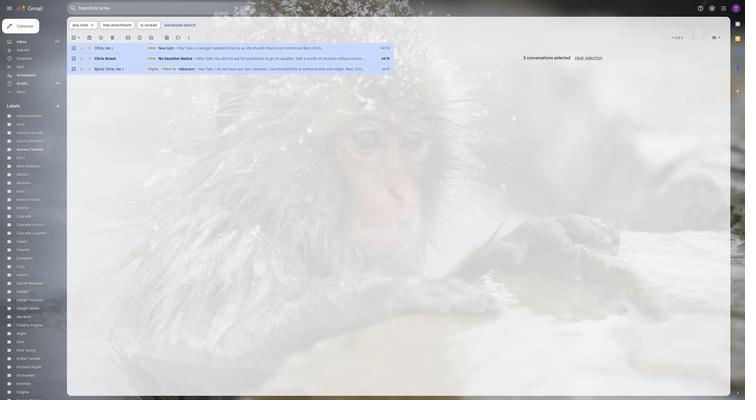 Task type: describe. For each thing, give the bounding box(es) containing it.
main menu image
[[6, 5, 13, 12]]

to left the us.
[[237, 46, 240, 51]]

enemies
[[17, 382, 31, 386]]

, left 4
[[114, 67, 115, 71]]

no
[[159, 56, 164, 61]]

10
[[387, 67, 390, 71]]

a
[[304, 56, 306, 61]]

clear search image
[[231, 3, 242, 13]]

move to inbox image
[[164, 35, 170, 40]]

wed,
[[370, 67, 379, 71]]

notice
[[181, 56, 193, 61]]

enigma inside main content
[[148, 67, 159, 71]]

permission
[[246, 56, 265, 61]]

delete image
[[110, 35, 115, 40]]

this
[[291, 67, 298, 71]]

more image
[[186, 35, 192, 40]]

snoozed link
[[17, 56, 31, 61]]

1 horizontal spatial enigma
[[30, 323, 43, 328]]

ethereal
[[29, 139, 43, 144]]

compose button
[[2, 19, 39, 33]]

enchanted
[[17, 373, 35, 378]]

dreamy enigma link
[[17, 323, 43, 328]]

aurora twinkle link
[[17, 147, 43, 152]]

advanced
[[165, 23, 183, 27]]

chris up inbox no vacation notice - hello tyler, you did not ask for permission to go on vacation. half a month  of vacation without notice is unacceptable. please get back to me as soon  as possible. sincerely, chris
[[313, 46, 322, 51]]

aurora for aurora cascade
[[17, 131, 28, 135]]

snooze image
[[137, 35, 142, 40]]

habenero - hey tyler, i do not have any tips. however, i can forward this to someone  else who might. best, chris on wed, jul 5, 2023 at 1:06 pm tyler black  <blacklashes1000@gmail.com> wrote: hey chris,
[[179, 67, 517, 71]]

0 horizontal spatial 3
[[524, 55, 526, 61]]

notice
[[351, 56, 362, 61]]

close
[[227, 46, 236, 51]]

0 horizontal spatial hey
[[178, 46, 184, 51]]

selected
[[555, 55, 571, 61]]

31
[[387, 57, 390, 60]]

hello
[[196, 56, 205, 61]]

black
[[425, 67, 434, 71]]

search
[[184, 23, 196, 27]]

cascade laughter link
[[17, 231, 47, 236]]

Search mail text field
[[79, 6, 230, 11]]

jul 10
[[382, 67, 390, 71]]

without
[[338, 56, 350, 61]]

delight rainbow
[[17, 298, 44, 303]]

scheduled link
[[17, 73, 36, 78]]

chaos link
[[17, 239, 27, 244]]

snoozed
[[17, 56, 31, 61]]

clear
[[575, 55, 585, 61]]

chris,
[[507, 67, 517, 71]]

aurora twinkle
[[17, 147, 43, 152]]

archive image
[[87, 35, 92, 40]]

is unread button
[[137, 21, 161, 29]]

delight for delight velvet
[[17, 306, 28, 311]]

has
[[103, 23, 110, 27]]

arno link
[[17, 122, 25, 127]]

rainbow
[[29, 298, 44, 303]]

delight rainbow link
[[17, 298, 44, 303]]

0 vertical spatial not
[[228, 56, 233, 61]]

any
[[238, 67, 244, 71]]

, for chris
[[103, 46, 104, 50]]

can
[[271, 67, 277, 71]]

elight link
[[17, 332, 26, 336]]

velvet
[[29, 306, 39, 311]]

attachment
[[111, 23, 132, 27]]

labels heading
[[7, 104, 55, 109]]

tips.
[[245, 67, 252, 71]]

aurora for aurora twinkle
[[17, 147, 29, 152]]

clear selection link
[[571, 55, 603, 61]]

0 vertical spatial best,
[[304, 46, 312, 51]]

enigma link
[[17, 390, 29, 395]]

enchant ripple link
[[17, 365, 42, 370]]

brad link
[[17, 189, 24, 194]]

2 vertical spatial -
[[196, 67, 198, 71]]

month
[[307, 56, 317, 61]]

out
[[279, 46, 285, 51]]

vacation
[[323, 56, 337, 61]]

meadow
[[29, 281, 43, 286]]

new
[[159, 46, 166, 51]]

chris left "on"
[[355, 67, 364, 71]]

toggle split pane mode image
[[712, 35, 717, 40]]

2023
[[389, 67, 397, 71]]

tomorrow!
[[286, 46, 303, 51]]

1 horizontal spatial best,
[[346, 67, 354, 71]]

chaos
[[17, 239, 27, 244]]

chris down street
[[105, 67, 114, 71]]

110
[[55, 40, 60, 44]]

dance link
[[17, 273, 27, 278]]

1 – 3 of 3
[[672, 36, 683, 40]]

dreamy enigma
[[17, 323, 43, 328]]

jul 31
[[382, 57, 390, 60]]

row containing bjord
[[67, 64, 517, 74]]

1 horizontal spatial 3
[[675, 36, 677, 40]]

twinkle for ember twinkle
[[28, 357, 41, 361]]

discardo
[[17, 315, 31, 319]]

cozy
[[17, 265, 25, 269]]

1 vertical spatial of
[[318, 56, 322, 61]]

inbox for inbox new gym - hey tyler, a new gym opened close to us. we should check it out tomorrow!  best, chris
[[148, 46, 156, 50]]

inbox for inbox
[[17, 40, 27, 44]]

bliss
[[17, 164, 24, 169]]

add to tasks image
[[149, 35, 154, 40]]

jul for unacceptable.
[[382, 57, 386, 60]]

starred link
[[17, 48, 29, 53]]

1:06
[[403, 67, 409, 71]]

possible.
[[447, 56, 462, 61]]

advanced search options image
[[243, 3, 253, 13]]

search mail image
[[69, 4, 78, 13]]

we
[[247, 46, 252, 51]]

cherish link
[[17, 248, 30, 253]]

, for bjord
[[103, 67, 104, 71]]

enchant
[[17, 365, 30, 370]]

aurora for aurora ethereal
[[17, 139, 28, 144]]

sincerely,
[[462, 56, 478, 61]]

has attachment button
[[100, 21, 135, 29]]

dreamy
[[17, 323, 30, 328]]

3 conversations selected
[[524, 55, 571, 61]]

brother
[[17, 206, 29, 211]]

more
[[17, 90, 25, 94]]

cascade for cascade aurora
[[17, 223, 31, 227]]

wrote:
[[489, 67, 499, 71]]



Task type: vqa. For each thing, say whether or not it's contained in the screenshot.
JEREMY
no



Task type: locate. For each thing, give the bounding box(es) containing it.
0 vertical spatial enigma
[[148, 67, 159, 71]]

3 delight from the top
[[17, 306, 28, 311]]

selection
[[586, 55, 603, 61]]

1 i from the left
[[215, 67, 216, 71]]

chris down report spam icon
[[95, 46, 103, 50]]

hey down the "hello"
[[199, 67, 205, 71]]

clear selection
[[575, 55, 603, 61]]

enigma down enemies link
[[17, 390, 29, 395]]

1 inside main content
[[672, 36, 673, 40]]

twinkle up 'ripple' on the left bottom of the page
[[28, 357, 41, 361]]

2 vertical spatial inbox
[[148, 57, 156, 60]]

jul left 31
[[382, 57, 386, 60]]

scheduled
[[17, 73, 36, 78]]

gym
[[206, 46, 213, 51]]

inbox no vacation notice - hello tyler, you did not ask for permission to go on vacation. half a month  of vacation without notice is unacceptable. please get back to me as soon  as possible. sincerely, chris
[[148, 56, 488, 61]]

delight velvet link
[[17, 306, 39, 311]]

2 delight from the top
[[17, 298, 28, 303]]

inbox for inbox no vacation notice - hello tyler, you did not ask for permission to go on vacation. half a month  of vacation without notice is unacceptable. please get back to me as soon  as possible. sincerely, chris
[[148, 57, 156, 60]]

is unread
[[141, 23, 157, 27]]

1 vertical spatial best,
[[346, 67, 354, 71]]

follow
[[162, 67, 171, 71]]

inbox left no
[[148, 57, 156, 60]]

us.
[[241, 46, 246, 51]]

2 up '48' at the left top
[[58, 73, 60, 77]]

cascade down brother 'link'
[[17, 214, 31, 219]]

1 for 1
[[58, 148, 60, 152]]

2 vertical spatial twinkle
[[28, 357, 41, 361]]

mark as read image
[[126, 35, 131, 40]]

elixir sunny
[[17, 348, 36, 353]]

as left soon
[[428, 56, 432, 61]]

row containing chris street
[[67, 53, 488, 64]]

aurora down arno link
[[17, 131, 28, 135]]

elixir for the elixir link at left
[[17, 340, 25, 345]]

2 vertical spatial enigma
[[17, 390, 29, 395]]

tyler, left do
[[206, 67, 214, 71]]

0 horizontal spatial of
[[318, 56, 322, 61]]

of right –
[[678, 36, 681, 40]]

inbox
[[17, 40, 27, 44], [148, 46, 156, 50], [148, 57, 156, 60]]

chris
[[95, 46, 103, 50], [313, 46, 322, 51], [95, 56, 104, 61], [479, 56, 488, 61], [105, 67, 114, 71], [355, 67, 364, 71]]

1 as from the left
[[428, 56, 432, 61]]

row up 'did'
[[67, 43, 394, 53]]

1 elixir from the top
[[17, 340, 25, 345]]

to right back
[[418, 56, 421, 61]]

None checkbox
[[71, 35, 76, 40], [71, 46, 76, 51], [71, 66, 76, 72], [71, 35, 76, 40], [71, 46, 76, 51], [71, 66, 76, 72]]

<blacklashes1000@gmail.com>
[[435, 67, 488, 71]]

please
[[391, 56, 402, 61]]

1 row from the top
[[67, 43, 394, 53]]

0 vertical spatial inbox
[[17, 40, 27, 44]]

0 horizontal spatial me
[[105, 46, 110, 50]]

a
[[195, 46, 197, 51]]

compose
[[17, 24, 33, 29]]

1 horizontal spatial of
[[678, 36, 681, 40]]

tyler,
[[185, 46, 194, 51], [205, 56, 214, 61], [206, 67, 214, 71]]

1 horizontal spatial 2
[[111, 46, 113, 50]]

inbox inside labels navigation
[[17, 40, 27, 44]]

1 vertical spatial inbox
[[148, 46, 156, 50]]

1 horizontal spatial i
[[269, 67, 270, 71]]

breeze twinkle link
[[17, 198, 41, 202]]

arno
[[17, 122, 25, 127]]

ask
[[234, 56, 240, 61]]

blossom
[[17, 181, 31, 186]]

0 vertical spatial twinkle
[[30, 147, 43, 152]]

1 vertical spatial 1
[[58, 148, 60, 152]]

jul
[[382, 57, 386, 60], [379, 67, 384, 71], [382, 67, 386, 71]]

elixir for elixir sunny
[[17, 348, 25, 353]]

elixir down the elight
[[17, 340, 25, 345]]

–
[[673, 36, 675, 40]]

2 i from the left
[[269, 67, 270, 71]]

gmail image
[[17, 3, 45, 14]]

twinkle down ethereal at left
[[30, 147, 43, 152]]

2 vertical spatial tyler,
[[206, 67, 214, 71]]

- left the "hello"
[[194, 56, 195, 61]]

cascade link
[[17, 214, 31, 219]]

tab list
[[731, 17, 746, 382]]

1 vertical spatial elixir
[[17, 348, 25, 353]]

delight for delight rainbow
[[17, 298, 28, 303]]

1
[[672, 36, 673, 40], [58, 148, 60, 152]]

inbox new gym - hey tyler, a new gym opened close to us. we should check it out tomorrow!  best, chris
[[148, 46, 322, 51]]

aurora up laughter
[[32, 223, 43, 227]]

2 horizontal spatial hey
[[500, 67, 506, 71]]

2
[[111, 46, 113, 50], [58, 73, 60, 77]]

laughter
[[32, 231, 47, 236]]

settings image
[[710, 5, 716, 12]]

2 horizontal spatial enigma
[[148, 67, 159, 71]]

jul left 10
[[382, 67, 386, 71]]

to right this
[[298, 67, 302, 71]]

3
[[675, 36, 677, 40], [682, 36, 683, 40], [524, 55, 526, 61]]

tyler, left you
[[205, 56, 214, 61]]

0 horizontal spatial as
[[428, 56, 432, 61]]

delight down 'dazzle'
[[17, 290, 28, 294]]

opened
[[214, 46, 226, 51]]

3 row from the top
[[67, 64, 517, 74]]

enemies link
[[17, 382, 31, 386]]

do
[[217, 67, 222, 71]]

hey
[[178, 46, 184, 51], [199, 67, 205, 71], [500, 67, 506, 71]]

2 horizontal spatial 3
[[682, 36, 683, 40]]

delight down delight link
[[17, 298, 28, 303]]

48
[[56, 82, 60, 86]]

bliss radiance
[[17, 164, 41, 169]]

0 horizontal spatial i
[[215, 67, 216, 71]]

enigma
[[148, 67, 159, 71], [30, 323, 43, 328], [17, 390, 29, 395]]

2 down delete icon
[[111, 46, 113, 50]]

1 inside labels navigation
[[58, 148, 60, 152]]

0 vertical spatial -
[[175, 46, 177, 51]]

labels image
[[176, 35, 181, 40]]

check
[[265, 46, 275, 51]]

more button
[[0, 88, 63, 96]]

best, right might.
[[346, 67, 354, 71]]

any time button
[[69, 21, 98, 29]]

delight up "discardo"
[[17, 306, 28, 311]]

bjord , chris , me 4
[[95, 67, 124, 71]]

twinkle for aurora twinkle
[[30, 147, 43, 152]]

time
[[80, 23, 88, 27]]

cascade for "cascade" link
[[17, 214, 31, 219]]

0 vertical spatial 2
[[111, 46, 113, 50]]

1 delight from the top
[[17, 290, 28, 294]]

row down it
[[67, 53, 488, 64]]

2 vertical spatial me
[[116, 67, 121, 71]]

might.
[[335, 67, 345, 71]]

for
[[241, 56, 245, 61]]

habenero
[[179, 67, 195, 71]]

back
[[409, 56, 417, 61]]

2 horizontal spatial -
[[196, 67, 198, 71]]

me left 4
[[116, 67, 121, 71]]

1 vertical spatial -
[[194, 56, 195, 61]]

twinkle for breeze twinkle
[[29, 198, 41, 202]]

aurora cascade link
[[17, 131, 43, 135]]

None search field
[[67, 2, 255, 15]]

main content
[[67, 17, 731, 396]]

0 vertical spatial delight
[[17, 290, 28, 294]]

of right month on the left top of page
[[318, 56, 322, 61]]

0 vertical spatial elixir
[[17, 340, 25, 345]]

0 horizontal spatial 1
[[58, 148, 60, 152]]

soon
[[433, 56, 441, 61]]

aurora up 'ball' link in the left top of the page
[[17, 147, 29, 152]]

as right soon
[[442, 56, 446, 61]]

jul for 5,
[[382, 67, 386, 71]]

1 horizontal spatial me
[[116, 67, 121, 71]]

0 horizontal spatial enigma
[[17, 390, 29, 395]]

0 horizontal spatial best,
[[304, 46, 312, 51]]

2 inside chris , me 2
[[111, 46, 113, 50]]

someone
[[303, 67, 318, 71]]

2 elixir from the top
[[17, 348, 25, 353]]

street
[[105, 56, 116, 61]]

1 vertical spatial delight
[[17, 298, 28, 303]]

1 vertical spatial not
[[222, 67, 228, 71]]

report spam image
[[98, 35, 104, 40]]

any time
[[72, 23, 88, 27]]

enigma down no
[[148, 67, 159, 71]]

main content containing 3 conversations selected
[[67, 17, 731, 396]]

, down chris street
[[103, 67, 104, 71]]

hey left chris,
[[500, 67, 506, 71]]

0 vertical spatial of
[[678, 36, 681, 40]]

twinkle right "breeze"
[[29, 198, 41, 202]]

me up chris street
[[105, 46, 110, 50]]

inbox inside inbox no vacation notice - hello tyler, you did not ask for permission to go on vacation. half a month  of vacation without notice is unacceptable. please get back to me as soon  as possible. sincerely, chris
[[148, 57, 156, 60]]

starred
[[17, 48, 29, 53]]

none checkbox inside row
[[71, 56, 76, 61]]

1 horizontal spatial as
[[442, 56, 446, 61]]

cascade up chaos
[[17, 231, 31, 236]]

1 vertical spatial 2
[[58, 73, 60, 77]]

forward
[[278, 67, 290, 71]]

dance
[[17, 273, 27, 278]]

i left do
[[215, 67, 216, 71]]

1 vertical spatial tyler,
[[205, 56, 214, 61]]

support image
[[698, 5, 704, 12]]

inbox up the starred
[[17, 40, 27, 44]]

hey right gym
[[178, 46, 184, 51]]

aurora up aurora twinkle
[[17, 139, 28, 144]]

cascade up ethereal at left
[[29, 131, 43, 135]]

chris , me 2
[[95, 46, 113, 50]]

cascade for cascade laughter
[[17, 231, 31, 236]]

1 vertical spatial enigma
[[30, 323, 43, 328]]

elixir sunny link
[[17, 348, 36, 353]]

vacation
[[164, 56, 180, 61]]

chris right sincerely,
[[479, 56, 488, 61]]

2 inside labels navigation
[[58, 73, 60, 77]]

not right 'did'
[[228, 56, 233, 61]]

1 horizontal spatial hey
[[199, 67, 205, 71]]

unacceptable.
[[366, 56, 390, 61]]

None checkbox
[[71, 56, 76, 61]]

1 horizontal spatial -
[[194, 56, 195, 61]]

0 vertical spatial tyler,
[[185, 46, 194, 51]]

me up the tyler at the top right of the page
[[422, 56, 427, 61]]

follow up
[[162, 67, 176, 71]]

2 horizontal spatial me
[[422, 56, 427, 61]]

to left 'go'
[[265, 56, 269, 61]]

, up chris street
[[103, 46, 104, 50]]

inbox inside inbox new gym - hey tyler, a new gym opened close to us. we should check it out tomorrow!  best, chris
[[148, 46, 156, 50]]

have
[[229, 67, 237, 71]]

2 vertical spatial delight
[[17, 306, 28, 311]]

row down vacation.
[[67, 64, 517, 74]]

tyler, left a
[[185, 46, 194, 51]]

cascade down "cascade" link
[[17, 223, 31, 227]]

i left "can"
[[269, 67, 270, 71]]

elixir down the elixir link at left
[[17, 348, 25, 353]]

computer link
[[17, 256, 33, 261]]

brother link
[[17, 206, 29, 211]]

1 for 1 – 3 of 3
[[672, 36, 673, 40]]

however,
[[253, 67, 268, 71]]

inbox left new
[[148, 46, 156, 50]]

- right habenero at the left top of the page
[[196, 67, 198, 71]]

best, up a
[[304, 46, 312, 51]]

- right gym
[[175, 46, 177, 51]]

half
[[296, 56, 303, 61]]

0 vertical spatial 1
[[672, 36, 673, 40]]

twinkle
[[30, 147, 43, 152], [29, 198, 41, 202], [28, 357, 41, 361]]

row
[[67, 43, 394, 53], [67, 53, 488, 64], [67, 64, 517, 74]]

sent link
[[17, 65, 24, 69]]

enigma right dreamy
[[30, 323, 43, 328]]

0 horizontal spatial 2
[[58, 73, 60, 77]]

inbox link
[[17, 40, 27, 44]]

1 horizontal spatial 1
[[672, 36, 673, 40]]

labels
[[7, 104, 20, 109]]

not right do
[[222, 67, 228, 71]]

sent
[[17, 65, 24, 69]]

i
[[215, 67, 216, 71], [269, 67, 270, 71]]

1 vertical spatial me
[[422, 56, 427, 61]]

labels navigation
[[0, 17, 67, 400]]

delight for delight link
[[17, 290, 28, 294]]

0 horizontal spatial -
[[175, 46, 177, 51]]

computer
[[17, 256, 33, 261]]

else
[[319, 67, 326, 71]]

conversations
[[527, 55, 554, 61]]

jul left 5,
[[379, 67, 384, 71]]

0 vertical spatial me
[[105, 46, 110, 50]]

row containing chris
[[67, 43, 394, 53]]

elight
[[17, 332, 26, 336]]

2 row from the top
[[67, 53, 488, 64]]

vacation.
[[280, 56, 295, 61]]

1 vertical spatial twinkle
[[29, 198, 41, 202]]

get
[[403, 56, 408, 61]]

2 as from the left
[[442, 56, 446, 61]]

chris up bjord
[[95, 56, 104, 61]]

did
[[222, 56, 227, 61]]



